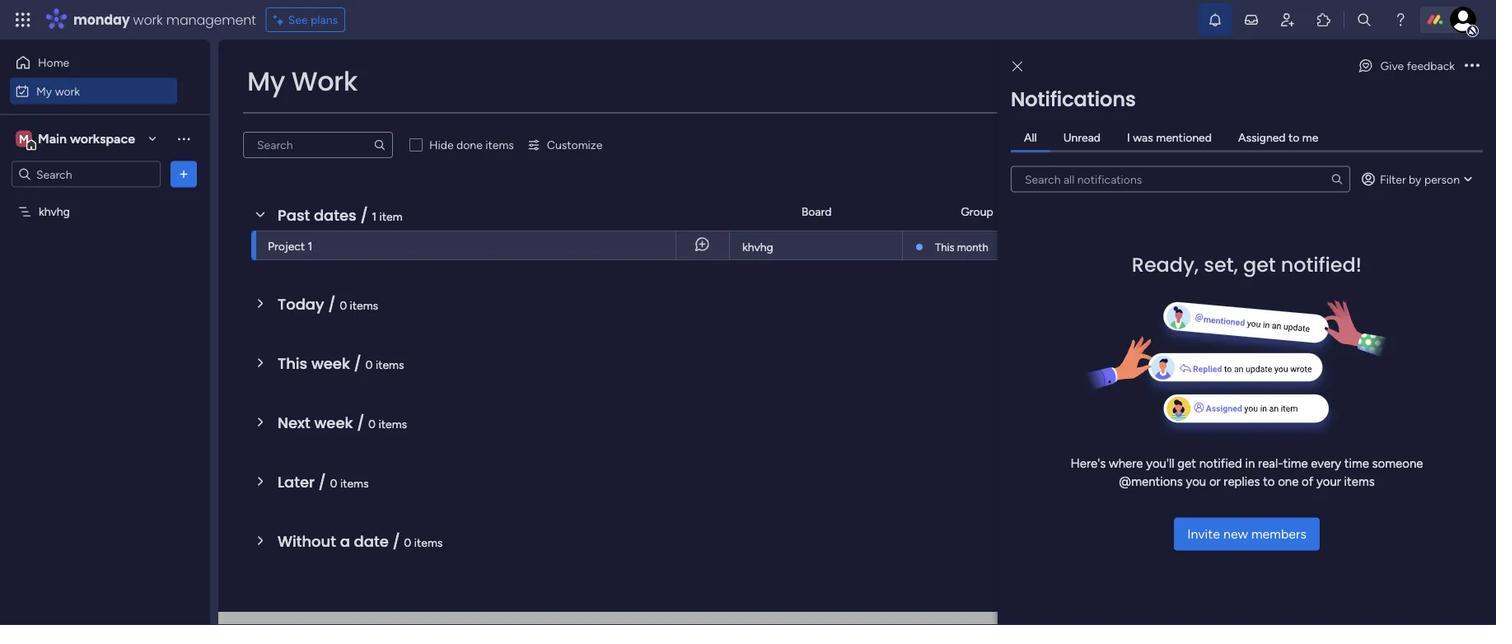 Task type: locate. For each thing, give the bounding box(es) containing it.
0 right today
[[340, 298, 347, 312]]

column for date column
[[1222, 276, 1262, 290]]

1 vertical spatial 1
[[308, 239, 313, 253]]

None search field
[[1011, 166, 1351, 192]]

month
[[958, 241, 989, 254]]

items inside next week / 0 items
[[379, 417, 407, 431]]

1 right 'project'
[[308, 239, 313, 253]]

1 left item
[[372, 209, 377, 223]]

1 time from the left
[[1284, 456, 1309, 471]]

notified!
[[1282, 251, 1363, 279]]

assigned
[[1239, 131, 1286, 145]]

items down this week / 0 items
[[379, 417, 407, 431]]

/ right date
[[393, 531, 400, 552]]

1 vertical spatial get
[[1178, 456, 1197, 471]]

see
[[288, 13, 308, 27]]

0 vertical spatial this
[[936, 241, 955, 254]]

week down today / 0 items
[[311, 353, 350, 374]]

dates
[[314, 205, 357, 226]]

1 vertical spatial khvhg
[[743, 240, 774, 254]]

feedback
[[1408, 59, 1456, 73]]

items
[[486, 138, 514, 152], [350, 298, 378, 312], [376, 358, 404, 372], [379, 417, 407, 431], [1345, 475, 1375, 490], [340, 476, 369, 490], [414, 536, 443, 550]]

0 horizontal spatial khvhg
[[39, 205, 70, 219]]

give feedback
[[1381, 59, 1456, 73]]

you
[[1187, 475, 1207, 490]]

ready,
[[1132, 251, 1199, 279]]

Search all notifications search field
[[1011, 166, 1351, 192]]

0 vertical spatial column
[[1222, 276, 1262, 290]]

all
[[1025, 131, 1037, 145]]

0 inside without a date / 0 items
[[404, 536, 412, 550]]

0 inside later / 0 items
[[330, 476, 338, 490]]

past
[[278, 205, 310, 226]]

replies
[[1224, 475, 1261, 490]]

column
[[1222, 276, 1262, 290], [1234, 317, 1274, 331]]

my for my work
[[36, 84, 52, 98]]

my inside button
[[36, 84, 52, 98]]

0 right later
[[330, 476, 338, 490]]

was
[[1134, 131, 1154, 145]]

column for priority column
[[1234, 317, 1274, 331]]

None search field
[[243, 132, 393, 158]]

this
[[936, 241, 955, 254], [278, 353, 308, 374]]

see plans button
[[266, 7, 345, 32]]

0 horizontal spatial to
[[1264, 475, 1276, 490]]

0 vertical spatial khvhg
[[39, 205, 70, 219]]

later / 0 items
[[278, 472, 369, 493]]

by
[[1410, 172, 1422, 186]]

items right the done
[[486, 138, 514, 152]]

main workspace
[[38, 131, 135, 147]]

/ right today
[[328, 294, 336, 315]]

0 vertical spatial work
[[133, 10, 163, 29]]

items inside today / 0 items
[[350, 298, 378, 312]]

0 up next week / 0 items
[[366, 358, 373, 372]]

items up next week / 0 items
[[376, 358, 404, 372]]

hide
[[429, 138, 454, 152]]

0
[[340, 298, 347, 312], [366, 358, 373, 372], [369, 417, 376, 431], [330, 476, 338, 490], [404, 536, 412, 550]]

0 horizontal spatial my
[[36, 84, 52, 98]]

options image down workspace options "icon" on the top
[[176, 166, 192, 183]]

0 right date
[[404, 536, 412, 550]]

week
[[311, 353, 350, 374], [314, 413, 353, 434]]

1 vertical spatial options image
[[176, 166, 192, 183]]

/
[[361, 205, 368, 226], [328, 294, 336, 315], [354, 353, 362, 374], [357, 413, 365, 434], [319, 472, 326, 493], [393, 531, 400, 552]]

you'd
[[1395, 118, 1423, 132]]

0 horizontal spatial 1
[[308, 239, 313, 253]]

get up you
[[1178, 456, 1197, 471]]

board
[[802, 205, 832, 219]]

work down home
[[55, 84, 80, 98]]

date
[[354, 531, 389, 552]]

0 down this week / 0 items
[[369, 417, 376, 431]]

time right every
[[1345, 456, 1370, 471]]

this left month
[[936, 241, 955, 254]]

items right your
[[1345, 475, 1375, 490]]

my
[[247, 63, 285, 100], [36, 84, 52, 98]]

option
[[0, 197, 210, 200]]

0 inside next week / 0 items
[[369, 417, 376, 431]]

me
[[1303, 131, 1319, 145]]

here's
[[1071, 456, 1106, 471]]

management
[[166, 10, 256, 29]]

my down home
[[36, 84, 52, 98]]

to left me
[[1289, 131, 1300, 145]]

1
[[372, 209, 377, 223], [308, 239, 313, 253]]

1 horizontal spatial options image
[[1466, 60, 1480, 72]]

work right monday on the left top
[[133, 10, 163, 29]]

priority
[[1194, 317, 1231, 331]]

work inside button
[[55, 84, 80, 98]]

work for monday
[[133, 10, 163, 29]]

without
[[278, 531, 336, 552]]

0 inside today / 0 items
[[340, 298, 347, 312]]

2 horizontal spatial to
[[1445, 118, 1456, 132]]

0 vertical spatial options image
[[1466, 60, 1480, 72]]

1 horizontal spatial khvhg
[[743, 240, 774, 254]]

1 horizontal spatial get
[[1244, 251, 1277, 279]]

options image right feedback
[[1466, 60, 1480, 72]]

khvhg inside list box
[[39, 205, 70, 219]]

person
[[1425, 172, 1461, 186]]

to inside main content
[[1445, 118, 1456, 132]]

where
[[1109, 456, 1144, 471]]

this up next on the bottom of the page
[[278, 353, 308, 374]]

project
[[268, 239, 305, 253]]

new
[[1224, 527, 1249, 542]]

mentioned
[[1157, 131, 1212, 145]]

1 horizontal spatial time
[[1345, 456, 1370, 471]]

give
[[1381, 59, 1405, 73]]

0 inside this week / 0 items
[[366, 358, 373, 372]]

see plans
[[288, 13, 338, 27]]

to right like
[[1445, 118, 1456, 132]]

@mentions
[[1120, 475, 1183, 490]]

1 vertical spatial work
[[55, 84, 80, 98]]

a
[[340, 531, 350, 552]]

get right set,
[[1244, 251, 1277, 279]]

next week / 0 items
[[278, 413, 407, 434]]

0 vertical spatial 1
[[372, 209, 377, 223]]

main content
[[218, 40, 1497, 626]]

/ down this week / 0 items
[[357, 413, 365, 434]]

1 vertical spatial this
[[278, 353, 308, 374]]

today
[[278, 294, 324, 315]]

items right date
[[414, 536, 443, 550]]

1 horizontal spatial work
[[133, 10, 163, 29]]

m
[[19, 132, 29, 146]]

items up this week / 0 items
[[350, 298, 378, 312]]

apps image
[[1316, 12, 1333, 28]]

column right priority
[[1234, 317, 1274, 331]]

invite new members
[[1188, 527, 1307, 542]]

dialog
[[998, 40, 1497, 626]]

columns
[[1288, 118, 1332, 132]]

choose
[[1185, 118, 1224, 132]]

project 1
[[268, 239, 313, 253]]

time up the "one"
[[1284, 456, 1309, 471]]

1 vertical spatial column
[[1234, 317, 1274, 331]]

items right later
[[340, 476, 369, 490]]

home button
[[10, 49, 177, 76]]

dialog containing notifications
[[998, 40, 1497, 626]]

Filter dashboard by text search field
[[243, 132, 393, 158]]

1 vertical spatial week
[[314, 413, 353, 434]]

monday work management
[[73, 10, 256, 29]]

see
[[1459, 118, 1477, 132]]

0 horizontal spatial this
[[278, 353, 308, 374]]

time
[[1284, 456, 1309, 471], [1345, 456, 1370, 471]]

my left work
[[247, 63, 285, 100]]

help image
[[1393, 12, 1410, 28]]

workspace
[[70, 131, 135, 147]]

week right next on the bottom of the page
[[314, 413, 353, 434]]

0 horizontal spatial work
[[55, 84, 80, 98]]

1 horizontal spatial 1
[[372, 209, 377, 223]]

column right date
[[1222, 276, 1262, 290]]

get inside "here's where you'll get notified in real-time every time someone @mentions you or replies to one of your items"
[[1178, 456, 1197, 471]]

one
[[1279, 475, 1299, 490]]

real-
[[1259, 456, 1284, 471]]

09:00
[[1216, 239, 1246, 252]]

0 horizontal spatial get
[[1178, 456, 1197, 471]]

options image
[[1466, 60, 1480, 72], [176, 166, 192, 183]]

ready, set, get notified!
[[1132, 251, 1363, 279]]

search image
[[373, 138, 387, 152]]

to
[[1445, 118, 1456, 132], [1289, 131, 1300, 145], [1264, 475, 1276, 490]]

0 horizontal spatial time
[[1284, 456, 1309, 471]]

1 horizontal spatial my
[[247, 63, 285, 100]]

this week / 0 items
[[278, 353, 404, 374]]

/ left item
[[361, 205, 368, 226]]

1 horizontal spatial this
[[936, 241, 955, 254]]

this for month
[[936, 241, 955, 254]]

to down real-
[[1264, 475, 1276, 490]]

0 vertical spatial week
[[311, 353, 350, 374]]



Task type: vqa. For each thing, say whether or not it's contained in the screenshot.
to in the main content
yes



Task type: describe. For each thing, give the bounding box(es) containing it.
home
[[38, 56, 69, 70]]

give feedback button
[[1352, 53, 1462, 79]]

Search in workspace field
[[35, 165, 138, 184]]

workspace options image
[[176, 130, 192, 147]]

my work
[[247, 63, 358, 100]]

it
[[1351, 239, 1358, 253]]

select product image
[[15, 12, 31, 28]]

invite new members button
[[1175, 518, 1320, 551]]

items inside without a date / 0 items
[[414, 536, 443, 550]]

my work
[[36, 84, 80, 98]]

items inside "here's where you'll get notified in real-time every time someone @mentions you or replies to one of your items"
[[1345, 475, 1375, 490]]

your
[[1317, 475, 1342, 490]]

invite members image
[[1280, 12, 1297, 28]]

items inside later / 0 items
[[340, 476, 369, 490]]

nov 15, 09:00 am
[[1178, 239, 1264, 252]]

customize button
[[521, 132, 609, 158]]

later
[[278, 472, 315, 493]]

i was mentioned
[[1128, 131, 1212, 145]]

/ up next week / 0 items
[[354, 353, 362, 374]]

done
[[457, 138, 483, 152]]

week for this
[[311, 353, 350, 374]]

this for week
[[278, 353, 308, 374]]

2 time from the left
[[1345, 456, 1370, 471]]

my work button
[[10, 78, 177, 104]]

notifications
[[1011, 85, 1137, 113]]

main content containing past dates /
[[218, 40, 1497, 626]]

filter
[[1381, 172, 1407, 186]]

priority column
[[1194, 317, 1274, 331]]

working
[[1289, 239, 1332, 253]]

filter by person button
[[1354, 166, 1484, 192]]

week for next
[[314, 413, 353, 434]]

date
[[1194, 276, 1219, 290]]

set,
[[1205, 251, 1239, 279]]

v2 overdue deadline image
[[1157, 238, 1170, 253]]

next
[[278, 413, 311, 434]]

unread
[[1064, 131, 1101, 145]]

khvhg list box
[[0, 195, 210, 448]]

plans
[[311, 13, 338, 27]]

workspace image
[[16, 130, 32, 148]]

hide done items
[[429, 138, 514, 152]]

item
[[380, 209, 403, 223]]

search everything image
[[1357, 12, 1373, 28]]

without a date / 0 items
[[278, 531, 443, 552]]

assigned to me
[[1239, 131, 1319, 145]]

notified
[[1200, 456, 1243, 471]]

1 inside past dates / 1 item
[[372, 209, 377, 223]]

like
[[1425, 118, 1442, 132]]

past dates / 1 item
[[278, 205, 403, 226]]

1 horizontal spatial to
[[1289, 131, 1300, 145]]

notifications image
[[1208, 12, 1224, 28]]

date column
[[1194, 276, 1262, 290]]

15,
[[1201, 239, 1214, 252]]

this month
[[936, 241, 989, 254]]

the
[[1227, 118, 1244, 132]]

boards,
[[1247, 118, 1285, 132]]

/ right later
[[319, 472, 326, 493]]

people
[[1356, 118, 1392, 132]]

monday
[[73, 10, 130, 29]]

on
[[1335, 239, 1348, 253]]

items inside this week / 0 items
[[376, 358, 404, 372]]

to inside "here's where you'll get notified in real-time every time someone @mentions you or replies to one of your items"
[[1264, 475, 1276, 490]]

working on it
[[1289, 239, 1358, 253]]

am
[[1248, 239, 1264, 252]]

invite
[[1188, 527, 1221, 542]]

customize
[[547, 138, 603, 152]]

and
[[1334, 118, 1353, 132]]

workspace selection element
[[16, 129, 138, 150]]

0 horizontal spatial options image
[[176, 166, 192, 183]]

0 vertical spatial get
[[1244, 251, 1277, 279]]

khvhg link
[[740, 232, 893, 261]]

or
[[1210, 475, 1221, 490]]

choose the boards, columns and people you'd like to see
[[1185, 118, 1477, 132]]

in
[[1246, 456, 1256, 471]]

here's where you'll get notified in real-time every time someone @mentions you or replies to one of your items
[[1071, 456, 1424, 490]]

nov
[[1178, 239, 1198, 252]]

today / 0 items
[[278, 294, 378, 315]]

main
[[38, 131, 67, 147]]

search image
[[1331, 173, 1344, 186]]

my for my work
[[247, 63, 285, 100]]

inbox image
[[1244, 12, 1260, 28]]

work
[[292, 63, 358, 100]]

of
[[1302, 475, 1314, 490]]

work for my
[[55, 84, 80, 98]]

filter by person
[[1381, 172, 1461, 186]]

every
[[1312, 456, 1342, 471]]

group
[[961, 205, 994, 219]]

gary orlando image
[[1451, 7, 1477, 33]]

members
[[1252, 527, 1307, 542]]

you'll
[[1147, 456, 1175, 471]]



